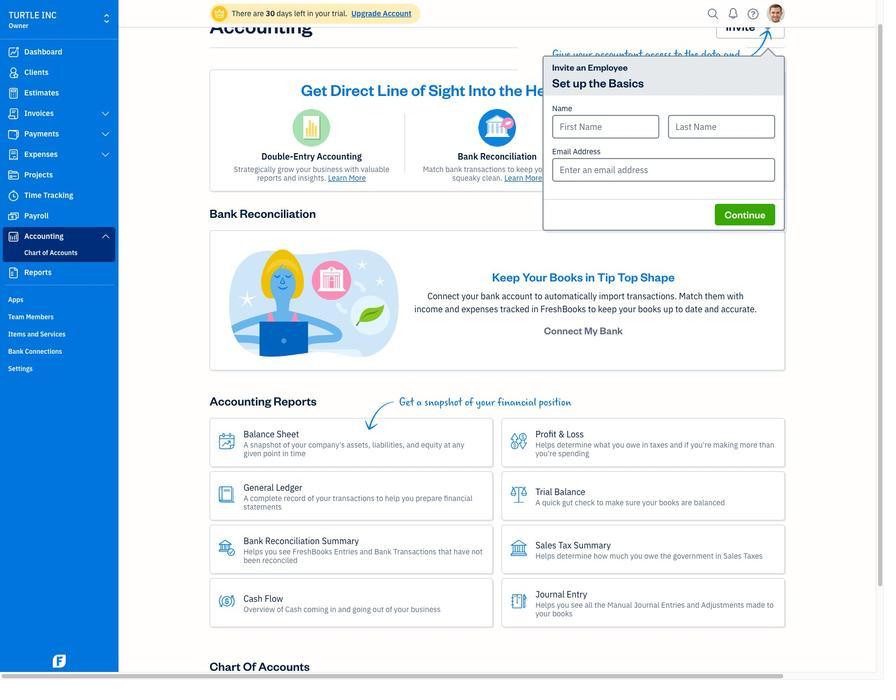 Task type: describe. For each thing, give the bounding box(es) containing it.
there
[[232, 9, 252, 18]]

invoices link
[[3, 104, 115, 123]]

expense image
[[7, 149, 20, 160]]

date
[[686, 304, 703, 314]]

record
[[284, 493, 306, 503]]

made
[[747, 600, 766, 610]]

entry for double-
[[294, 151, 315, 162]]

apps
[[8, 296, 23, 304]]

team members link
[[3, 308, 115, 325]]

chevron large down image for payments
[[101, 130, 111, 139]]

if
[[685, 440, 689, 450]]

the inside invite an employee set up the basics
[[589, 75, 607, 90]]

your inside general ledger a complete record of your transactions to help you prepare financial statements
[[316, 493, 331, 503]]

of down the an
[[577, 79, 591, 100]]

go to help image
[[745, 6, 763, 22]]

trial
[[536, 486, 553, 497]]

sight
[[429, 79, 466, 100]]

time
[[24, 190, 42, 200]]

and inside give your accountant access to the data and reports they need
[[724, 49, 741, 61]]

double-
[[262, 151, 294, 162]]

chart of accounts
[[210, 659, 310, 674]]

projects
[[24, 170, 53, 180]]

prepare
[[416, 493, 443, 503]]

expenses
[[24, 149, 58, 159]]

search image
[[705, 6, 723, 22]]

grow
[[278, 164, 294, 174]]

sheet
[[277, 429, 299, 439]]

1 horizontal spatial you're
[[691, 440, 712, 450]]

0 vertical spatial cash
[[244, 593, 263, 604]]

overview
[[244, 604, 275, 614]]

an
[[577, 61, 587, 73]]

point
[[264, 448, 281, 458]]

into
[[469, 79, 497, 100]]

bank left transactions
[[375, 547, 392, 556]]

bank inside connect your bank account to automatically import transactions. match them with income and expenses tracked in freshbooks to keep your books up to date and accurate.
[[481, 291, 500, 301]]

1 horizontal spatial financial
[[498, 396, 537, 409]]

of inside main element
[[42, 249, 48, 257]]

1 vertical spatial reconciliation
[[240, 205, 316, 221]]

connect for my
[[545, 324, 583, 337]]

check
[[575, 498, 595, 507]]

give your accountant access to the data and reports they need
[[553, 49, 741, 74]]

in inside balance sheet a snapshot of your company's assets, liabilities, and equity at any given point in time
[[283, 448, 289, 458]]

0 vertical spatial are
[[253, 9, 264, 18]]

invite for invite
[[727, 18, 756, 33]]

in right the left
[[308, 9, 314, 18]]

reconciliation inside bank reconciliation summary helps you see freshbooks entries and bank transactions that have not been reconciled
[[265, 535, 320, 546]]

accounting link
[[3, 227, 115, 246]]

of down the flow
[[277, 604, 284, 614]]

crown image
[[214, 8, 225, 19]]

that
[[439, 547, 452, 556]]

the right "into"
[[500, 79, 523, 100]]

0 horizontal spatial you're
[[536, 448, 557, 458]]

see inside journal entry helps you see all the manual journal entries and adjustments made to your books
[[571, 600, 583, 610]]

of up accounts
[[712, 151, 720, 162]]

1 horizontal spatial bank reconciliation
[[458, 151, 537, 162]]

get direct line of sight into the health of your business
[[301, 79, 694, 100]]

in inside sales tax summary helps determine how much you owe the government in sales taxes
[[716, 551, 722, 561]]

more for double-entry accounting
[[349, 173, 366, 183]]

health
[[526, 79, 574, 100]]

bank reconciliation image
[[479, 109, 517, 147]]

adjustments
[[702, 600, 745, 610]]

of inside create journal entries and edit accounts in the chart of accounts with
[[628, 173, 635, 183]]

your inside "cash flow overview of cash coming in and going out of your business"
[[394, 604, 409, 614]]

government
[[674, 551, 714, 561]]

advanced
[[686, 173, 720, 183]]

accounting inside main element
[[24, 231, 64, 241]]

ledger
[[276, 482, 303, 493]]

bank inside match bank transactions to keep your books squeaky clean.
[[446, 164, 463, 174]]

general
[[244, 482, 274, 493]]

your inside match bank transactions to keep your books squeaky clean.
[[535, 164, 550, 174]]

bank reconciliation summary helps you see freshbooks entries and bank transactions that have not been reconciled
[[244, 535, 483, 565]]

report image
[[7, 267, 20, 278]]

help
[[385, 493, 400, 503]]

the inside journal entry helps you see all the manual journal entries and adjustments made to your books
[[595, 600, 606, 610]]

turtle inc owner
[[9, 10, 57, 30]]

up inside connect your bank account to automatically import transactions. match them with income and expenses tracked in freshbooks to keep your books up to date and accurate.
[[664, 304, 674, 314]]

loss
[[567, 429, 585, 439]]

spending
[[559, 448, 590, 458]]

1 vertical spatial sales
[[724, 551, 742, 561]]

projects link
[[3, 166, 115, 185]]

line
[[378, 79, 409, 100]]

in inside profit & loss helps determine what you owe in taxes and if you're making more than you're spending
[[643, 440, 649, 450]]

books inside trial balance a quick gut check to make sure your books are balanced
[[660, 498, 680, 507]]

and inside strategically grow your business with valuable reports and insights.
[[284, 173, 296, 183]]

0 vertical spatial your
[[594, 79, 627, 100]]

upgrade
[[352, 9, 381, 18]]

of inside general ledger a complete record of your transactions to help you prepare financial statements
[[308, 493, 314, 503]]

balance inside balance sheet a snapshot of your company's assets, liabilities, and equity at any given point in time
[[244, 429, 275, 439]]

to inside trial balance a quick gut check to make sure your books are balanced
[[597, 498, 604, 507]]

taxes
[[651, 440, 669, 450]]

estimates
[[24, 88, 59, 98]]

0 vertical spatial snapshot
[[425, 396, 463, 409]]

with inside strategically grow your business with valuable reports and insights.
[[345, 164, 359, 174]]

connect your bank account to automatically import transactions. match them with income and expenses tracked in freshbooks to keep your books up to date and accurate.
[[415, 291, 758, 314]]

bank up the squeaky
[[458, 151, 479, 162]]

and down them
[[705, 304, 720, 314]]

double-entry accounting
[[262, 151, 362, 162]]

create
[[605, 164, 627, 174]]

journal down 'tax'
[[536, 589, 565, 599]]

keep
[[493, 269, 520, 284]]

payment image
[[7, 129, 20, 140]]

close image
[[766, 77, 778, 90]]

of right line
[[412, 79, 426, 100]]

dashboard link
[[3, 43, 115, 62]]

business inside strategically grow your business with valuable reports and insights.
[[313, 164, 343, 174]]

import
[[600, 291, 625, 301]]

more for bank reconciliation
[[526, 173, 543, 183]]

get for get a snapshot of your financial position
[[400, 396, 414, 409]]

your inside journal entry helps you see all the manual journal entries and adjustments made to your books
[[536, 609, 551, 618]]

turtle
[[9, 10, 39, 20]]

you inside profit & loss helps determine what you owe in taxes and if you're making more than you're spending
[[613, 440, 625, 450]]

the inside give your accountant access to the data and reports they need
[[686, 49, 699, 61]]

accounts inside main element
[[50, 249, 78, 257]]

create journal entries and edit accounts in the chart of accounts with
[[605, 164, 763, 183]]

journal up create
[[608, 151, 639, 162]]

automatically
[[545, 291, 598, 301]]

entries inside bank reconciliation summary helps you see freshbooks entries and bank transactions that have not been reconciled
[[335, 547, 358, 556]]

summary for bank reconciliation summary
[[322, 535, 359, 546]]

been
[[244, 555, 261, 565]]

of right a
[[465, 396, 474, 409]]

team members
[[8, 313, 54, 321]]

liabilities,
[[373, 440, 405, 450]]

balanced
[[695, 498, 726, 507]]

to inside journal entry helps you see all the manual journal entries and adjustments made to your books
[[768, 600, 775, 610]]

not
[[472, 547, 483, 556]]

books inside connect your bank account to automatically import transactions. match them with income and expenses tracked in freshbooks to keep your books up to date and accurate.
[[639, 304, 662, 314]]

journal inside create journal entries and edit accounts in the chart of accounts with
[[629, 164, 654, 174]]

the inside sales tax summary helps determine how much you owe the government in sales taxes
[[661, 551, 672, 561]]

keep inside connect your bank account to automatically import transactions. match them with income and expenses tracked in freshbooks to keep your books up to date and accurate.
[[599, 304, 617, 314]]

how
[[594, 551, 608, 561]]

transactions inside general ledger a complete record of your transactions to help you prepare financial statements
[[333, 493, 375, 503]]

of inside balance sheet a snapshot of your company's assets, liabilities, and equity at any given point in time
[[283, 440, 290, 450]]

&
[[559, 429, 565, 439]]

chevron large down image for accounting
[[101, 232, 111, 241]]

match inside connect your bank account to automatically import transactions. match them with income and expenses tracked in freshbooks to keep your books up to date and accurate.
[[680, 291, 704, 301]]

manual
[[608, 600, 633, 610]]

accounts right of
[[259, 659, 310, 674]]

a for general ledger
[[244, 493, 249, 503]]

clients link
[[3, 63, 115, 83]]

in inside create journal entries and edit accounts in the chart of accounts with
[[744, 164, 750, 174]]

see inside bank reconciliation summary helps you see freshbooks entries and bank transactions that have not been reconciled
[[279, 547, 291, 556]]

connections
[[25, 347, 62, 355]]

connect my bank
[[545, 324, 624, 337]]

members
[[26, 313, 54, 321]]

there are 30 days left in your trial. upgrade account
[[232, 9, 412, 18]]

items
[[8, 330, 26, 338]]

learn for entry
[[328, 173, 347, 183]]

going
[[353, 604, 371, 614]]

summary for sales tax summary
[[574, 540, 612, 550]]

up inside invite an employee set up the basics
[[573, 75, 587, 90]]

and inside "cash flow overview of cash coming in and going out of your business"
[[338, 604, 351, 614]]

reports link
[[3, 263, 115, 283]]

accounts inside create journal entries and edit accounts in the chart of accounts with
[[637, 173, 668, 183]]

helps for bank reconciliation summary
[[244, 547, 263, 556]]

more
[[741, 440, 758, 450]]

chart inside chart of accounts link
[[24, 249, 41, 257]]

freshbooks inside bank reconciliation summary helps you see freshbooks entries and bank transactions that have not been reconciled
[[293, 547, 333, 556]]

freshbooks inside connect your bank account to automatically import transactions. match them with income and expenses tracked in freshbooks to keep your books up to date and accurate.
[[541, 304, 587, 314]]

bank up been
[[244, 535, 263, 546]]

and right income
[[445, 304, 460, 314]]

freshbooks image
[[51, 655, 68, 668]]

tax
[[559, 540, 572, 550]]

trial.
[[332, 9, 348, 18]]

given
[[244, 448, 262, 458]]

settings
[[8, 365, 33, 373]]

upgrade account link
[[350, 9, 412, 18]]

books
[[550, 269, 584, 284]]

chart up edit
[[688, 151, 710, 162]]

tip
[[598, 269, 616, 284]]

books inside match bank transactions to keep your books squeaky clean.
[[552, 164, 572, 174]]

bank inside button
[[600, 324, 624, 337]]



Task type: vqa. For each thing, say whether or not it's contained in the screenshot.


Task type: locate. For each thing, give the bounding box(es) containing it.
0 vertical spatial invite
[[727, 18, 756, 33]]

chart down 'first name' text box
[[608, 173, 626, 183]]

reports
[[24, 267, 52, 277], [274, 393, 317, 408]]

match
[[423, 164, 444, 174], [680, 291, 704, 301]]

get
[[301, 79, 328, 100], [400, 396, 414, 409]]

determine inside profit & loss helps determine what you owe in taxes and if you're making more than you're spending
[[557, 440, 592, 450]]

days
[[277, 9, 293, 18]]

0 horizontal spatial owe
[[627, 440, 641, 450]]

much
[[610, 551, 629, 561]]

2 determine from the top
[[557, 551, 592, 561]]

settings link
[[3, 360, 115, 376]]

payroll link
[[3, 207, 115, 226]]

to right 'clean.' at the right of the page
[[508, 164, 515, 174]]

your
[[315, 9, 330, 18], [574, 49, 593, 61], [296, 164, 311, 174], [535, 164, 550, 174], [462, 291, 479, 301], [619, 304, 637, 314], [476, 396, 496, 409], [292, 440, 307, 450], [316, 493, 331, 503], [643, 498, 658, 507], [394, 604, 409, 614], [536, 609, 551, 618]]

top
[[618, 269, 639, 284]]

see left all
[[571, 600, 583, 610]]

1 determine from the top
[[557, 440, 592, 450]]

0 horizontal spatial reports
[[24, 267, 52, 277]]

in inside "cash flow overview of cash coming in and going out of your business"
[[330, 604, 337, 614]]

invite inside dropdown button
[[727, 18, 756, 33]]

chevron large down image up the projects link
[[101, 150, 111, 159]]

1 vertical spatial entry
[[567, 589, 588, 599]]

in left taxes
[[643, 440, 649, 450]]

cash up overview
[[244, 593, 263, 604]]

0 vertical spatial up
[[573, 75, 587, 90]]

accountant
[[596, 49, 643, 61]]

edit
[[696, 164, 709, 174]]

expenses link
[[3, 145, 115, 164]]

bank reconciliation up match bank transactions to keep your books squeaky clean.
[[458, 151, 537, 162]]

determine
[[557, 440, 592, 450], [557, 551, 592, 561]]

0 horizontal spatial financial
[[444, 493, 473, 503]]

1 vertical spatial snapshot
[[250, 440, 282, 450]]

of down sheet
[[283, 440, 290, 450]]

1 more from the left
[[349, 173, 366, 183]]

connect for your
[[428, 291, 460, 301]]

more right insights.
[[349, 173, 366, 183]]

are inside trial balance a quick gut check to make sure your books are balanced
[[682, 498, 693, 507]]

chevron large down image
[[101, 109, 111, 118], [101, 232, 111, 241]]

and inside journal entry helps you see all the manual journal entries and adjustments made to your books
[[687, 600, 700, 610]]

helps inside profit & loss helps determine what you owe in taxes and if you're making more than you're spending
[[536, 440, 556, 450]]

the right all
[[595, 600, 606, 610]]

0 horizontal spatial invite
[[553, 61, 575, 73]]

bank
[[458, 151, 479, 162], [210, 205, 238, 221], [600, 324, 624, 337], [8, 347, 23, 355], [244, 535, 263, 546], [375, 547, 392, 556]]

1 horizontal spatial cash
[[285, 604, 302, 614]]

helps for profit & loss
[[536, 440, 556, 450]]

1 horizontal spatial your
[[594, 79, 627, 100]]

items and services
[[8, 330, 66, 338]]

1 vertical spatial get
[[400, 396, 414, 409]]

you left all
[[557, 600, 570, 610]]

financial left position
[[498, 396, 537, 409]]

1 horizontal spatial sales
[[724, 551, 742, 561]]

a down "general"
[[244, 493, 249, 503]]

reports inside give your accountant access to the data and reports they need
[[667, 61, 696, 74]]

double-entry accounting image
[[293, 109, 331, 147]]

up down transactions.
[[664, 304, 674, 314]]

0 horizontal spatial balance
[[244, 429, 275, 439]]

0 vertical spatial bank
[[446, 164, 463, 174]]

1 vertical spatial balance
[[555, 486, 586, 497]]

profit & loss helps determine what you owe in taxes and if you're making more than you're spending
[[536, 429, 775, 458]]

match up date
[[680, 291, 704, 301]]

0 horizontal spatial match
[[423, 164, 444, 174]]

entries inside create journal entries and edit accounts in the chart of accounts with
[[656, 164, 680, 174]]

position
[[539, 396, 572, 409]]

1 horizontal spatial owe
[[645, 551, 659, 561]]

1 horizontal spatial connect
[[545, 324, 583, 337]]

complete
[[250, 493, 282, 503]]

Last Name text field
[[669, 115, 776, 139]]

reports down access
[[667, 61, 696, 74]]

and left the adjustments
[[687, 600, 700, 610]]

learn right insights.
[[328, 173, 347, 183]]

in inside connect your bank account to automatically import transactions. match them with income and expenses tracked in freshbooks to keep your books up to date and accurate.
[[532, 304, 539, 314]]

you inside bank reconciliation summary helps you see freshbooks entries and bank transactions that have not been reconciled
[[265, 547, 277, 556]]

bank up expenses
[[481, 291, 500, 301]]

0 horizontal spatial are
[[253, 9, 264, 18]]

1 vertical spatial bank reconciliation
[[210, 205, 316, 221]]

team
[[8, 313, 24, 321]]

bank inside main element
[[8, 347, 23, 355]]

a inside general ledger a complete record of your transactions to help you prepare financial statements
[[244, 493, 249, 503]]

0 horizontal spatial keep
[[517, 164, 533, 174]]

0 vertical spatial financial
[[498, 396, 537, 409]]

to left help
[[377, 493, 384, 503]]

books
[[552, 164, 572, 174], [639, 304, 662, 314], [660, 498, 680, 507], [553, 609, 573, 618]]

learn right 'clean.' at the right of the page
[[505, 173, 524, 183]]

entries inside journal entry helps you see all the manual journal entries and adjustments made to your books
[[662, 600, 686, 610]]

1 vertical spatial reports
[[257, 173, 282, 183]]

0 horizontal spatial get
[[301, 79, 328, 100]]

connect inside button
[[545, 324, 583, 337]]

connect left my
[[545, 324, 583, 337]]

dashboard
[[24, 47, 62, 57]]

helps inside journal entry helps you see all the manual journal entries and adjustments made to your books
[[536, 600, 556, 610]]

1 vertical spatial cash
[[285, 604, 302, 614]]

invoice image
[[7, 108, 20, 119]]

helps inside sales tax summary helps determine how much you owe the government in sales taxes
[[536, 551, 556, 561]]

0 horizontal spatial bank
[[446, 164, 463, 174]]

0 vertical spatial reconciliation
[[481, 151, 537, 162]]

taxes
[[744, 551, 764, 561]]

balance up gut at the right bottom of the page
[[555, 486, 586, 497]]

owe right much
[[645, 551, 659, 561]]

2 horizontal spatial with
[[728, 291, 745, 301]]

books down email
[[552, 164, 572, 174]]

continue button
[[716, 204, 776, 225]]

keep inside match bank transactions to keep your books squeaky clean.
[[517, 164, 533, 174]]

0 vertical spatial reports
[[667, 61, 696, 74]]

financial
[[498, 396, 537, 409], [444, 493, 473, 503]]

reconciliation up reconciled
[[265, 535, 320, 546]]

owe inside sales tax summary helps determine how much you owe the government in sales taxes
[[645, 551, 659, 561]]

1 horizontal spatial up
[[664, 304, 674, 314]]

1 vertical spatial your
[[523, 269, 548, 284]]

to inside match bank transactions to keep your books squeaky clean.
[[508, 164, 515, 174]]

timer image
[[7, 190, 20, 201]]

1 learn from the left
[[328, 173, 347, 183]]

0 horizontal spatial bank reconciliation
[[210, 205, 316, 221]]

snapshot right a
[[425, 396, 463, 409]]

1 horizontal spatial bank
[[481, 291, 500, 301]]

accounting
[[210, 13, 313, 38], [317, 151, 362, 162], [721, 173, 759, 183], [24, 231, 64, 241], [210, 393, 272, 408]]

match bank transactions to keep your books squeaky clean.
[[423, 164, 572, 183]]

the
[[686, 49, 699, 61], [589, 75, 607, 90], [500, 79, 523, 100], [751, 164, 763, 174], [661, 551, 672, 561], [595, 600, 606, 610]]

1 horizontal spatial with
[[670, 173, 684, 183]]

summary inside sales tax summary helps determine how much you owe the government in sales taxes
[[574, 540, 612, 550]]

you inside general ledger a complete record of your transactions to help you prepare financial statements
[[402, 493, 414, 503]]

connect your bank account to begin matching your bank transactions image
[[228, 248, 400, 358]]

invite inside invite an employee set up the basics
[[553, 61, 575, 73]]

helps inside bank reconciliation summary helps you see freshbooks entries and bank transactions that have not been reconciled
[[244, 547, 263, 556]]

1 vertical spatial financial
[[444, 493, 473, 503]]

get left direct
[[301, 79, 328, 100]]

you right what
[[613, 440, 625, 450]]

helps down profit on the bottom right
[[536, 440, 556, 450]]

0 vertical spatial determine
[[557, 440, 592, 450]]

0 horizontal spatial learn
[[328, 173, 347, 183]]

financial right the prepare
[[444, 493, 473, 503]]

chevron large down image inside payments link
[[101, 130, 111, 139]]

all
[[585, 600, 593, 610]]

gut
[[563, 498, 574, 507]]

main element
[[0, 0, 146, 672]]

1 learn more from the left
[[328, 173, 366, 183]]

summary inside bank reconciliation summary helps you see freshbooks entries and bank transactions that have not been reconciled
[[322, 535, 359, 546]]

and down journal entries and chart of accounts
[[682, 164, 694, 174]]

you inside journal entry helps you see all the manual journal entries and adjustments made to your books
[[557, 600, 570, 610]]

up
[[573, 75, 587, 90], [664, 304, 674, 314]]

freshbooks
[[541, 304, 587, 314], [293, 547, 333, 556]]

transactions down bank reconciliation image
[[464, 164, 506, 174]]

reconciliation
[[481, 151, 537, 162], [240, 205, 316, 221], [265, 535, 320, 546]]

0 horizontal spatial see
[[279, 547, 291, 556]]

and left if
[[671, 440, 683, 450]]

Enter an email address text field
[[553, 158, 776, 182]]

are left 30
[[253, 9, 264, 18]]

reports inside reports link
[[24, 267, 52, 277]]

1 horizontal spatial snapshot
[[425, 396, 463, 409]]

journal entries and chart of accounts image
[[665, 109, 703, 147]]

in left tip
[[586, 269, 596, 284]]

0 horizontal spatial your
[[523, 269, 548, 284]]

1 vertical spatial bank
[[481, 291, 500, 301]]

what
[[594, 440, 611, 450]]

money image
[[7, 211, 20, 222]]

2 chevron large down image from the top
[[101, 150, 111, 159]]

1 vertical spatial freshbooks
[[293, 547, 333, 556]]

you inside sales tax summary helps determine how much you owe the government in sales taxes
[[631, 551, 643, 561]]

your inside strategically grow your business with valuable reports and insights.
[[296, 164, 311, 174]]

to left date
[[676, 304, 684, 314]]

tracking
[[43, 190, 73, 200]]

statements
[[244, 502, 282, 512]]

connect inside connect your bank account to automatically import transactions. match them with income and expenses tracked in freshbooks to keep your books up to date and accurate.
[[428, 291, 460, 301]]

your inside trial balance a quick gut check to make sure your books are balanced
[[643, 498, 658, 507]]

your inside give your accountant access to the data and reports they need
[[574, 49, 593, 61]]

0 horizontal spatial freshbooks
[[293, 547, 333, 556]]

more right 'clean.' at the right of the page
[[526, 173, 543, 183]]

entry up strategically grow your business with valuable reports and insights.
[[294, 151, 315, 162]]

a for trial balance
[[536, 498, 541, 507]]

0 vertical spatial freshbooks
[[541, 304, 587, 314]]

and up need
[[724, 49, 741, 61]]

and inside balance sheet a snapshot of your company's assets, liabilities, and equity at any given point in time
[[407, 440, 420, 450]]

get for get direct line of sight into the health of your business
[[301, 79, 328, 100]]

business down double-entry accounting in the top left of the page
[[313, 164, 343, 174]]

1 horizontal spatial transactions
[[464, 164, 506, 174]]

the left data at the right
[[686, 49, 699, 61]]

keep right 'clean.' at the right of the page
[[517, 164, 533, 174]]

1 horizontal spatial summary
[[574, 540, 612, 550]]

0 horizontal spatial summary
[[322, 535, 359, 546]]

and up create journal entries and edit accounts in the chart of accounts with at the right
[[671, 151, 686, 162]]

bank down items
[[8, 347, 23, 355]]

direct
[[331, 79, 375, 100]]

reports down chart of accounts
[[24, 267, 52, 277]]

cash flow overview of cash coming in and going out of your business
[[244, 593, 441, 614]]

0 vertical spatial entry
[[294, 151, 315, 162]]

and left equity on the bottom of the page
[[407, 440, 420, 450]]

owe left taxes
[[627, 440, 641, 450]]

to right made
[[768, 600, 775, 610]]

determine for summary
[[557, 551, 592, 561]]

accounts up accounts
[[722, 151, 759, 162]]

1 horizontal spatial reports
[[274, 393, 317, 408]]

reports up sheet
[[274, 393, 317, 408]]

owner
[[9, 22, 28, 30]]

1 chevron large down image from the top
[[101, 109, 111, 118]]

chart left of
[[210, 659, 241, 674]]

1 horizontal spatial are
[[682, 498, 693, 507]]

2 more from the left
[[526, 173, 543, 183]]

reconciliation up match bank transactions to keep your books squeaky clean.
[[481, 151, 537, 162]]

entries
[[641, 151, 669, 162], [656, 164, 680, 174], [335, 547, 358, 556], [662, 600, 686, 610]]

1 vertical spatial see
[[571, 600, 583, 610]]

1 vertical spatial match
[[680, 291, 704, 301]]

account
[[502, 291, 533, 301]]

1 horizontal spatial entry
[[567, 589, 588, 599]]

1 horizontal spatial get
[[400, 396, 414, 409]]

sales tax summary helps determine how much you owe the government in sales taxes
[[536, 540, 764, 561]]

your up the account
[[523, 269, 548, 284]]

learn
[[328, 173, 347, 183], [505, 173, 524, 183]]

they
[[699, 61, 718, 74]]

a
[[244, 440, 249, 450], [244, 493, 249, 503], [536, 498, 541, 507]]

bank right my
[[600, 324, 624, 337]]

to left make
[[597, 498, 604, 507]]

them
[[706, 291, 726, 301]]

a for balance sheet
[[244, 440, 249, 450]]

0 horizontal spatial transactions
[[333, 493, 375, 503]]

and right items
[[27, 330, 39, 338]]

the inside create journal entries and edit accounts in the chart of accounts with
[[751, 164, 763, 174]]

balance inside trial balance a quick gut check to make sure your books are balanced
[[555, 486, 586, 497]]

0 vertical spatial bank reconciliation
[[458, 151, 537, 162]]

dashboard image
[[7, 47, 20, 58]]

0 horizontal spatial cash
[[244, 593, 263, 604]]

chevron large down image for expenses
[[101, 150, 111, 159]]

any
[[453, 440, 465, 450]]

you're
[[691, 440, 712, 450], [536, 448, 557, 458]]

in right coming
[[330, 604, 337, 614]]

owe inside profit & loss helps determine what you owe in taxes and if you're making more than you're spending
[[627, 440, 641, 450]]

invite down the give
[[553, 61, 575, 73]]

0 vertical spatial chevron large down image
[[101, 109, 111, 118]]

learn more for double-entry accounting
[[328, 173, 366, 183]]

with inside connect your bank account to automatically import transactions. match them with income and expenses tracked in freshbooks to keep your books up to date and accurate.
[[728, 291, 745, 301]]

0 horizontal spatial snapshot
[[250, 440, 282, 450]]

owe
[[627, 440, 641, 450], [645, 551, 659, 561]]

transactions left help
[[333, 493, 375, 503]]

with left valuable
[[345, 164, 359, 174]]

0 vertical spatial chevron large down image
[[101, 130, 111, 139]]

accounts down accounting link
[[50, 249, 78, 257]]

connect my bank button
[[535, 320, 633, 341]]

0 horizontal spatial with
[[345, 164, 359, 174]]

0 vertical spatial keep
[[517, 164, 533, 174]]

and inside profit & loss helps determine what you owe in taxes and if you're making more than you're spending
[[671, 440, 683, 450]]

balance up given
[[244, 429, 275, 439]]

out
[[373, 604, 384, 614]]

chart of accounts link
[[5, 246, 113, 259]]

equity
[[421, 440, 443, 450]]

1 horizontal spatial invite
[[727, 18, 756, 33]]

to right the account
[[535, 291, 543, 301]]

determine for loss
[[557, 440, 592, 450]]

connect up income
[[428, 291, 460, 301]]

0 horizontal spatial connect
[[428, 291, 460, 301]]

chevron large down image up chart of accounts link
[[101, 232, 111, 241]]

0 vertical spatial reports
[[24, 267, 52, 277]]

books inside journal entry helps you see all the manual journal entries and adjustments made to your books
[[553, 609, 573, 618]]

journal entry helps you see all the manual journal entries and adjustments made to your books
[[536, 589, 775, 618]]

match inside match bank transactions to keep your books squeaky clean.
[[423, 164, 444, 174]]

chart image
[[7, 231, 20, 242]]

0 vertical spatial sales
[[536, 540, 557, 550]]

0 vertical spatial get
[[301, 79, 328, 100]]

1 horizontal spatial match
[[680, 291, 704, 301]]

journal
[[608, 151, 639, 162], [629, 164, 654, 174], [536, 589, 565, 599], [635, 600, 660, 610]]

learn more for bank reconciliation
[[505, 173, 543, 183]]

notifications image
[[725, 3, 743, 24]]

squeaky
[[453, 173, 481, 183]]

tracked
[[501, 304, 530, 314]]

business right out
[[411, 604, 441, 614]]

transactions inside match bank transactions to keep your books squeaky clean.
[[464, 164, 506, 174]]

keep
[[517, 164, 533, 174], [599, 304, 617, 314]]

project image
[[7, 170, 20, 181]]

1 horizontal spatial keep
[[599, 304, 617, 314]]

in right tracked
[[532, 304, 539, 314]]

estimate image
[[7, 88, 20, 99]]

0 horizontal spatial entry
[[294, 151, 315, 162]]

you right much
[[631, 551, 643, 561]]

reports inside strategically grow your business with valuable reports and insights.
[[257, 173, 282, 183]]

2 learn more from the left
[[505, 173, 543, 183]]

journal right manual on the right of the page
[[635, 600, 660, 610]]

entry
[[294, 151, 315, 162], [567, 589, 588, 599]]

a down trial at the bottom
[[536, 498, 541, 507]]

see right been
[[279, 547, 291, 556]]

invite for invite an employee set up the basics
[[553, 61, 575, 73]]

summary down general ledger a complete record of your transactions to help you prepare financial statements
[[322, 535, 359, 546]]

1 vertical spatial owe
[[645, 551, 659, 561]]

bank connections link
[[3, 343, 115, 359]]

bank down strategically
[[210, 205, 238, 221]]

bank reconciliation down strategically
[[210, 205, 316, 221]]

0 horizontal spatial reports
[[257, 173, 282, 183]]

1 vertical spatial determine
[[557, 551, 592, 561]]

and inside create journal entries and edit accounts in the chart of accounts with
[[682, 164, 694, 174]]

1 vertical spatial connect
[[545, 324, 583, 337]]

1 horizontal spatial reports
[[667, 61, 696, 74]]

0 vertical spatial transactions
[[464, 164, 506, 174]]

of right create
[[628, 173, 635, 183]]

1 vertical spatial keep
[[599, 304, 617, 314]]

books right sure
[[660, 498, 680, 507]]

0 horizontal spatial up
[[573, 75, 587, 90]]

address
[[574, 147, 601, 156]]

entry inside journal entry helps you see all the manual journal entries and adjustments made to your books
[[567, 589, 588, 599]]

chevron large down image
[[101, 130, 111, 139], [101, 150, 111, 159]]

entries up create journal entries and edit accounts in the chart of accounts with at the right
[[641, 151, 669, 162]]

0 vertical spatial business
[[313, 164, 343, 174]]

are
[[253, 9, 264, 18], [682, 498, 693, 507]]

your down employee
[[594, 79, 627, 100]]

profit
[[536, 429, 557, 439]]

1 vertical spatial transactions
[[333, 493, 375, 503]]

chevron large down image inside expenses link
[[101, 150, 111, 159]]

journal entries and chart of accounts
[[608, 151, 759, 162]]

income
[[415, 304, 443, 314]]

payroll
[[24, 211, 49, 221]]

0 vertical spatial see
[[279, 547, 291, 556]]

1 vertical spatial chevron large down image
[[101, 232, 111, 241]]

the left "government"
[[661, 551, 672, 561]]

client image
[[7, 67, 20, 78]]

to up my
[[589, 304, 597, 314]]

a inside balance sheet a snapshot of your company's assets, liabilities, and equity at any given point in time
[[244, 440, 249, 450]]

chevron large down image down estimates "link"
[[101, 109, 111, 118]]

services
[[40, 330, 66, 338]]

inc
[[42, 10, 57, 20]]

1 horizontal spatial balance
[[555, 486, 586, 497]]

2 learn from the left
[[505, 173, 524, 183]]

the down employee
[[589, 75, 607, 90]]

determine inside sales tax summary helps determine how much you owe the government in sales taxes
[[557, 551, 592, 561]]

0 horizontal spatial learn more
[[328, 173, 366, 183]]

sales left 'tax'
[[536, 540, 557, 550]]

chevrondown image
[[761, 18, 776, 33]]

First Name text field
[[553, 115, 660, 139]]

shape
[[641, 269, 675, 284]]

0 vertical spatial connect
[[428, 291, 460, 301]]

helps for sales tax summary
[[536, 551, 556, 561]]

connect
[[428, 291, 460, 301], [545, 324, 583, 337]]

and inside bank reconciliation summary helps you see freshbooks entries and bank transactions that have not been reconciled
[[360, 547, 373, 556]]

1 vertical spatial reports
[[274, 393, 317, 408]]

summary up how
[[574, 540, 612, 550]]

2 chevron large down image from the top
[[101, 232, 111, 241]]

with inside create journal entries and edit accounts in the chart of accounts with
[[670, 173, 684, 183]]

business inside "cash flow overview of cash coming in and going out of your business"
[[411, 604, 441, 614]]

learn for reconciliation
[[505, 173, 524, 183]]

financial inside general ledger a complete record of your transactions to help you prepare financial statements
[[444, 493, 473, 503]]

0 vertical spatial match
[[423, 164, 444, 174]]

1 horizontal spatial learn
[[505, 173, 524, 183]]

chart inside create journal entries and edit accounts in the chart of accounts with
[[608, 173, 626, 183]]

helps down 'quick'
[[536, 551, 556, 561]]

0 vertical spatial owe
[[627, 440, 641, 450]]

data
[[702, 49, 722, 61]]

1 chevron large down image from the top
[[101, 130, 111, 139]]

apps link
[[3, 291, 115, 307]]

your inside balance sheet a snapshot of your company's assets, liabilities, and equity at any given point in time
[[292, 440, 307, 450]]

and inside main element
[[27, 330, 39, 338]]

snapshot inside balance sheet a snapshot of your company's assets, liabilities, and equity at any given point in time
[[250, 440, 282, 450]]

entries up "cash flow overview of cash coming in and going out of your business"
[[335, 547, 358, 556]]

0 horizontal spatial sales
[[536, 540, 557, 550]]

a left point
[[244, 440, 249, 450]]

chevron large down image for invoices
[[101, 109, 111, 118]]

entry for journal
[[567, 589, 588, 599]]

sure
[[626, 498, 641, 507]]

up down the an
[[573, 75, 587, 90]]

basics
[[609, 75, 645, 90]]

invite
[[727, 18, 756, 33], [553, 61, 575, 73]]

of right out
[[386, 604, 393, 614]]

helps down statements at bottom
[[244, 547, 263, 556]]

to inside give your accountant access to the data and reports they need
[[675, 49, 683, 61]]

1 vertical spatial invite
[[553, 61, 575, 73]]

1 horizontal spatial learn more
[[505, 173, 543, 183]]

1 vertical spatial business
[[411, 604, 441, 614]]

your
[[594, 79, 627, 100], [523, 269, 548, 284]]

accounts right create
[[637, 173, 668, 183]]

in
[[308, 9, 314, 18], [744, 164, 750, 174], [586, 269, 596, 284], [532, 304, 539, 314], [643, 440, 649, 450], [283, 448, 289, 458], [716, 551, 722, 561], [330, 604, 337, 614]]

1 horizontal spatial freshbooks
[[541, 304, 587, 314]]

1 vertical spatial are
[[682, 498, 693, 507]]

to inside general ledger a complete record of your transactions to help you prepare financial statements
[[377, 493, 384, 503]]



